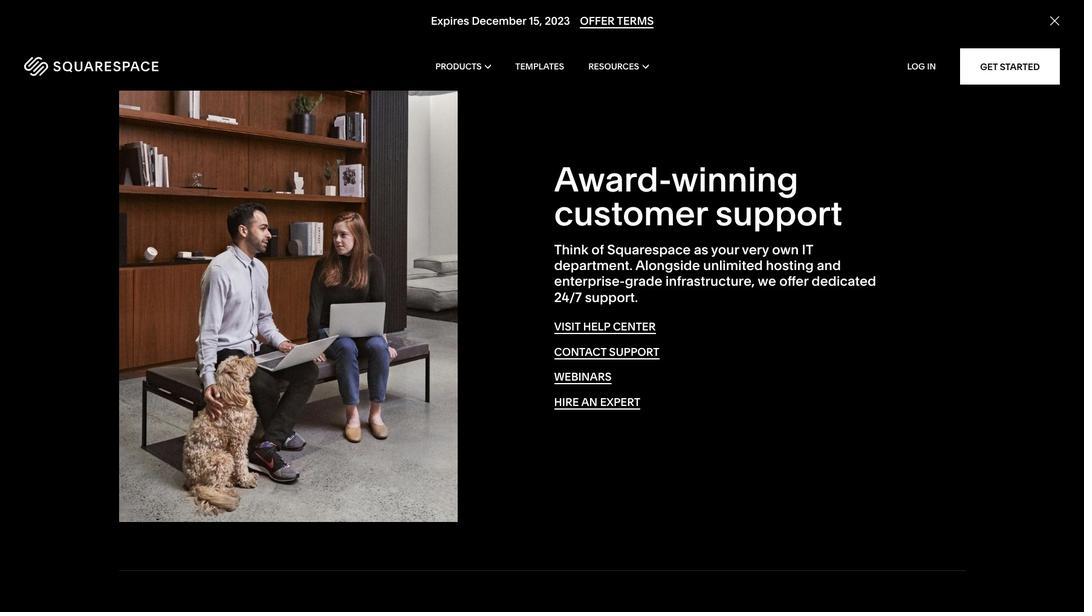 Task type: locate. For each thing, give the bounding box(es) containing it.
log             in link
[[908, 61, 936, 72]]

award-winning customer support
[[554, 159, 843, 234]]

support.
[[585, 290, 638, 306]]

expires
[[431, 14, 469, 28]]

expert
[[600, 396, 641, 409]]

squarespace logo link
[[24, 57, 231, 76]]

grade
[[625, 274, 663, 290]]

contact support link
[[554, 345, 660, 360]]

and
[[817, 258, 841, 274]]

dedicated
[[812, 274, 877, 290]]

expires december 15, 2023
[[431, 14, 570, 28]]

contact support
[[554, 345, 660, 359]]

infrastructure,
[[666, 274, 755, 290]]

center
[[613, 320, 656, 334]]

webinars link
[[554, 370, 612, 385]]

get started
[[981, 61, 1040, 72]]

as
[[694, 242, 709, 258]]

hire
[[554, 396, 579, 409]]

templates link
[[515, 42, 564, 91]]

department.
[[554, 258, 633, 274]]

help
[[583, 320, 611, 334]]

hire an expert link
[[554, 396, 641, 410]]

visit help center link
[[554, 320, 656, 335]]

think of squarespace as your very own it department. alongside unlimited hosting and enterprise-grade infrastructure, we offer dedicated 24/7 support.
[[554, 242, 877, 306]]

log
[[908, 61, 926, 72]]

support
[[609, 345, 660, 359]]

templates
[[515, 61, 564, 72]]

enterprise-
[[554, 274, 625, 290]]

resources
[[589, 61, 639, 72]]

visit help center
[[554, 320, 656, 334]]

started
[[1000, 61, 1040, 72]]



Task type: describe. For each thing, give the bounding box(es) containing it.
log             in
[[908, 61, 936, 72]]

an
[[581, 396, 598, 409]]

customer
[[554, 193, 708, 234]]

offer terms
[[580, 14, 654, 28]]

customer care advisors. image
[[119, 49, 458, 523]]

very
[[742, 242, 769, 258]]

of
[[592, 242, 604, 258]]

squarespace logo image
[[24, 57, 158, 76]]

products
[[436, 61, 482, 72]]

unlimited
[[703, 258, 763, 274]]

contact
[[554, 345, 607, 359]]

24/7
[[554, 290, 582, 306]]

winning
[[672, 159, 799, 200]]

we
[[758, 274, 777, 290]]

award-
[[554, 159, 672, 200]]

alongside
[[636, 258, 700, 274]]

think
[[554, 242, 589, 258]]

offer
[[780, 274, 809, 290]]

it
[[802, 242, 813, 258]]

visit
[[554, 320, 581, 334]]

in
[[927, 61, 936, 72]]

hosting
[[766, 258, 814, 274]]

15,
[[529, 14, 542, 28]]

offer
[[580, 14, 615, 28]]

products button
[[436, 42, 491, 91]]

get
[[981, 61, 998, 72]]

your
[[711, 242, 739, 258]]

resources button
[[589, 42, 649, 91]]

december
[[472, 14, 526, 28]]

terms
[[617, 14, 654, 28]]

hire an expert
[[554, 396, 641, 409]]

get started link
[[961, 48, 1060, 85]]

own
[[772, 242, 799, 258]]

2023
[[545, 14, 570, 28]]

webinars
[[554, 370, 612, 384]]

support
[[716, 193, 843, 234]]

offer terms link
[[580, 14, 654, 29]]

squarespace
[[607, 242, 691, 258]]



Task type: vqa. For each thing, say whether or not it's contained in the screenshot.
THE CUSTOMER on the right of page
yes



